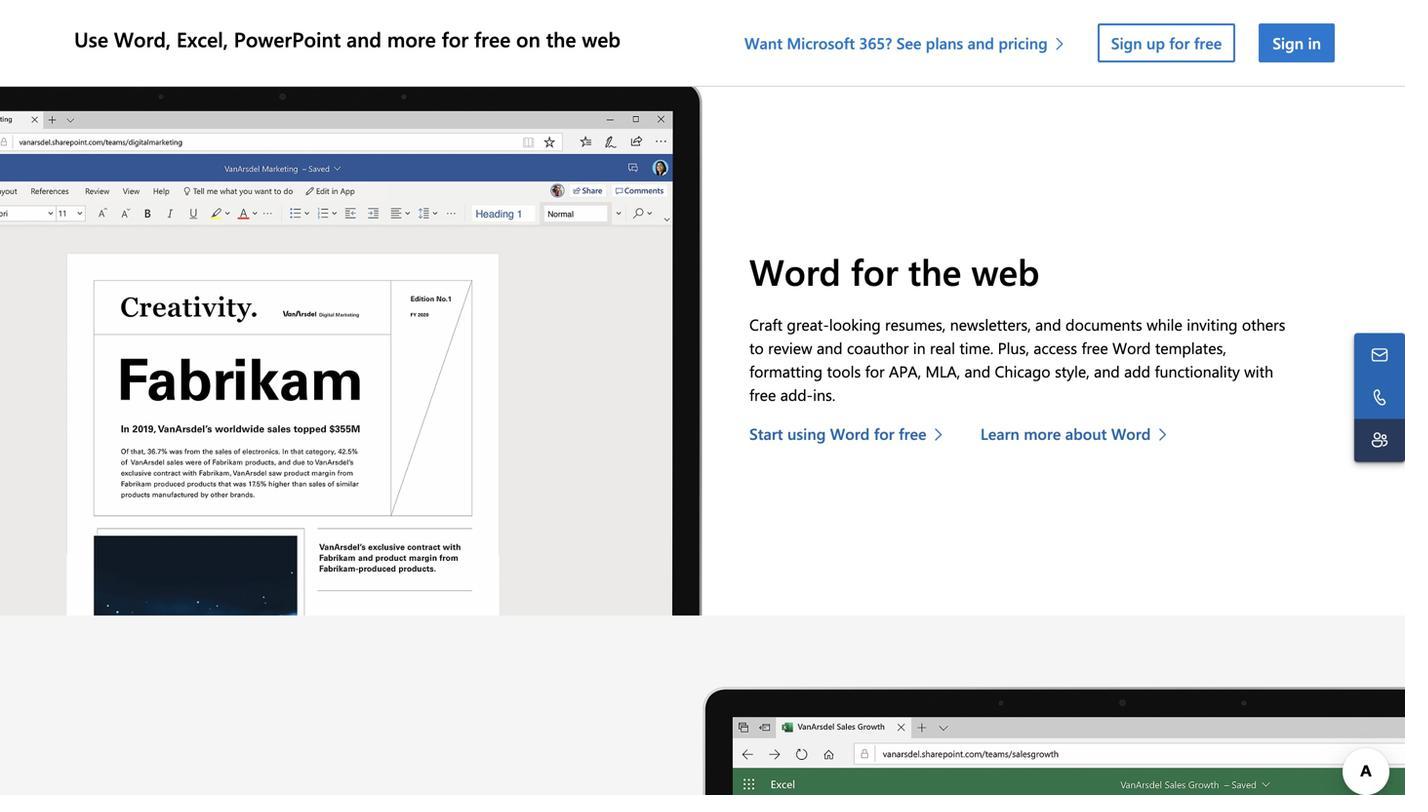 Task type: locate. For each thing, give the bounding box(es) containing it.
2 sign from the left
[[1273, 32, 1304, 53]]

the
[[546, 25, 576, 53], [908, 247, 962, 295]]

want microsoft 365? see plans and pricing
[[745, 32, 1048, 53]]

inviting
[[1187, 314, 1238, 335]]

0 vertical spatial more
[[387, 25, 436, 53]]

about
[[1066, 423, 1107, 444]]

0 horizontal spatial more
[[387, 25, 436, 53]]

sign
[[1111, 32, 1142, 53], [1273, 32, 1304, 53]]

documents
[[1066, 314, 1143, 335]]

in
[[1308, 32, 1321, 53], [913, 337, 926, 358]]

sign inside sign up for free link
[[1111, 32, 1142, 53]]

with
[[1245, 360, 1274, 381]]

add
[[1124, 360, 1151, 381]]

free down apa,
[[899, 423, 927, 444]]

word,
[[114, 25, 171, 53]]

mla,
[[926, 360, 960, 381]]

0 vertical spatial in
[[1308, 32, 1321, 53]]

0 horizontal spatial in
[[913, 337, 926, 358]]

0 horizontal spatial web
[[582, 25, 621, 53]]

and up 'tools'
[[817, 337, 843, 358]]

sign for sign in
[[1273, 32, 1304, 53]]

learn
[[981, 423, 1020, 444]]

and right powerpoint
[[347, 25, 382, 53]]

1 horizontal spatial more
[[1024, 423, 1061, 444]]

sign inside sign in link
[[1273, 32, 1304, 53]]

coauthor
[[847, 337, 909, 358]]

and
[[347, 25, 382, 53], [968, 32, 994, 53], [1036, 314, 1062, 335], [817, 337, 843, 358], [965, 360, 991, 381], [1094, 360, 1120, 381]]

the right on
[[546, 25, 576, 53]]

1 sign from the left
[[1111, 32, 1142, 53]]

word up add
[[1113, 337, 1151, 358]]

for left on
[[442, 25, 469, 53]]

1 vertical spatial more
[[1024, 423, 1061, 444]]

web right on
[[582, 25, 621, 53]]

1 vertical spatial in
[[913, 337, 926, 358]]

plus,
[[998, 337, 1029, 358]]

web
[[582, 25, 621, 53], [972, 247, 1040, 295]]

sign in
[[1273, 32, 1321, 53]]

1 horizontal spatial in
[[1308, 32, 1321, 53]]

1 vertical spatial web
[[972, 247, 1040, 295]]

on
[[516, 25, 541, 53]]

and right plans
[[968, 32, 994, 53]]

sign for sign up for free
[[1111, 32, 1142, 53]]

for
[[442, 25, 469, 53], [1170, 32, 1190, 53], [851, 247, 898, 295], [865, 360, 885, 381], [874, 423, 895, 444]]

word
[[750, 247, 841, 295], [1113, 337, 1151, 358], [830, 423, 870, 444], [1111, 423, 1151, 444]]

1 horizontal spatial sign
[[1273, 32, 1304, 53]]

newsletters,
[[950, 314, 1031, 335]]

craft
[[750, 314, 783, 335]]

looking
[[829, 314, 881, 335]]

want
[[745, 32, 783, 53]]

free
[[474, 25, 511, 53], [1194, 32, 1222, 53], [1082, 337, 1108, 358], [750, 384, 776, 405], [899, 423, 927, 444]]

real
[[930, 337, 955, 358]]

0 horizontal spatial the
[[546, 25, 576, 53]]

more inside learn more about word link
[[1024, 423, 1061, 444]]

web up newsletters, at the right top
[[972, 247, 1040, 295]]

1 horizontal spatial the
[[908, 247, 962, 295]]

use word, excel, powerpoint and more for free on the web
[[74, 25, 621, 53]]

and left add
[[1094, 360, 1120, 381]]

more
[[387, 25, 436, 53], [1024, 423, 1061, 444]]

0 horizontal spatial sign
[[1111, 32, 1142, 53]]

others
[[1242, 314, 1286, 335]]

free down the formatting
[[750, 384, 776, 405]]

for down coauthor
[[865, 360, 885, 381]]

microsoft
[[787, 32, 855, 53]]

the up resumes,
[[908, 247, 962, 295]]

a laptop screen displaying a word document with multiple authors editing in word on the web image
[[0, 79, 703, 616]]

1 horizontal spatial web
[[972, 247, 1040, 295]]

powerpoint
[[234, 25, 341, 53]]

see
[[897, 32, 922, 53]]

apa,
[[889, 360, 921, 381]]

learn more about word link
[[981, 422, 1177, 445]]

resumes,
[[885, 314, 946, 335]]

free right up
[[1194, 32, 1222, 53]]

0 vertical spatial the
[[546, 25, 576, 53]]

and up access
[[1036, 314, 1062, 335]]



Task type: describe. For each thing, give the bounding box(es) containing it.
craft great-looking resumes, newsletters, and documents while inviting others to review and coauthor in real time. plus, access free word templates, formatting tools for apa, mla, and chicago style, and add functionality with free add-ins.
[[750, 314, 1286, 405]]

word up great-
[[750, 247, 841, 295]]

free inside sign up for free link
[[1194, 32, 1222, 53]]

to
[[750, 337, 764, 358]]

sign up for free link
[[1098, 23, 1236, 62]]

up
[[1147, 32, 1165, 53]]

pricing
[[999, 32, 1048, 53]]

for right up
[[1170, 32, 1190, 53]]

start using word for free
[[750, 423, 927, 444]]

using
[[788, 423, 826, 444]]

use
[[74, 25, 108, 53]]

for down apa,
[[874, 423, 895, 444]]

word for the web
[[750, 247, 1040, 295]]

sign in link
[[1259, 23, 1335, 62]]

ins.
[[813, 384, 836, 405]]

start using word for free link
[[750, 422, 953, 445]]

free inside start using word for free link
[[899, 423, 927, 444]]

more inside use word, excel, powerpoint and more for free on the web element
[[387, 25, 436, 53]]

word right about
[[1111, 423, 1151, 444]]

use word, excel, powerpoint and more for free on the web element
[[70, 0, 1347, 86]]

excel,
[[176, 25, 228, 53]]

add-
[[780, 384, 813, 405]]

start
[[750, 423, 783, 444]]

for inside craft great-looking resumes, newsletters, and documents while inviting others to review and coauthor in real time. plus, access free word templates, formatting tools for apa, mla, and chicago style, and add functionality with free add-ins.
[[865, 360, 885, 381]]

for up "looking"
[[851, 247, 898, 295]]

functionality
[[1155, 360, 1240, 381]]

plans
[[926, 32, 963, 53]]

free left on
[[474, 25, 511, 53]]

word inside craft great-looking resumes, newsletters, and documents while inviting others to review and coauthor in real time. plus, access free word templates, formatting tools for apa, mla, and chicago style, and add functionality with free add-ins.
[[1113, 337, 1151, 358]]

while
[[1147, 314, 1183, 335]]

in inside craft great-looking resumes, newsletters, and documents while inviting others to review and coauthor in real time. plus, access free word templates, formatting tools for apa, mla, and chicago style, and add functionality with free add-ins.
[[913, 337, 926, 358]]

style,
[[1055, 360, 1090, 381]]

word right the using
[[830, 423, 870, 444]]

templates,
[[1155, 337, 1227, 358]]

a laptop displaying colorful charts and graphs in excel on the web image
[[703, 686, 1405, 795]]

365?
[[859, 32, 892, 53]]

review
[[768, 337, 813, 358]]

great-
[[787, 314, 829, 335]]

learn more about word
[[981, 423, 1151, 444]]

access
[[1034, 337, 1078, 358]]

sign up for free
[[1111, 32, 1222, 53]]

formatting
[[750, 360, 823, 381]]

time.
[[960, 337, 994, 358]]

free down documents
[[1082, 337, 1108, 358]]

and down time.
[[965, 360, 991, 381]]

chicago
[[995, 360, 1051, 381]]

tools
[[827, 360, 861, 381]]

want microsoft 365? see plans and pricing link
[[745, 32, 1074, 53]]

0 vertical spatial web
[[582, 25, 621, 53]]

1 vertical spatial the
[[908, 247, 962, 295]]



Task type: vqa. For each thing, say whether or not it's contained in the screenshot.
Word within Craft great-looking resumes, newsletters, and documents while inviting others to review and coauthor in real time. Plus, access free Word templates, formatting tools for APA, MLA, and Chicago style, and add functionality with free add-ins.
yes



